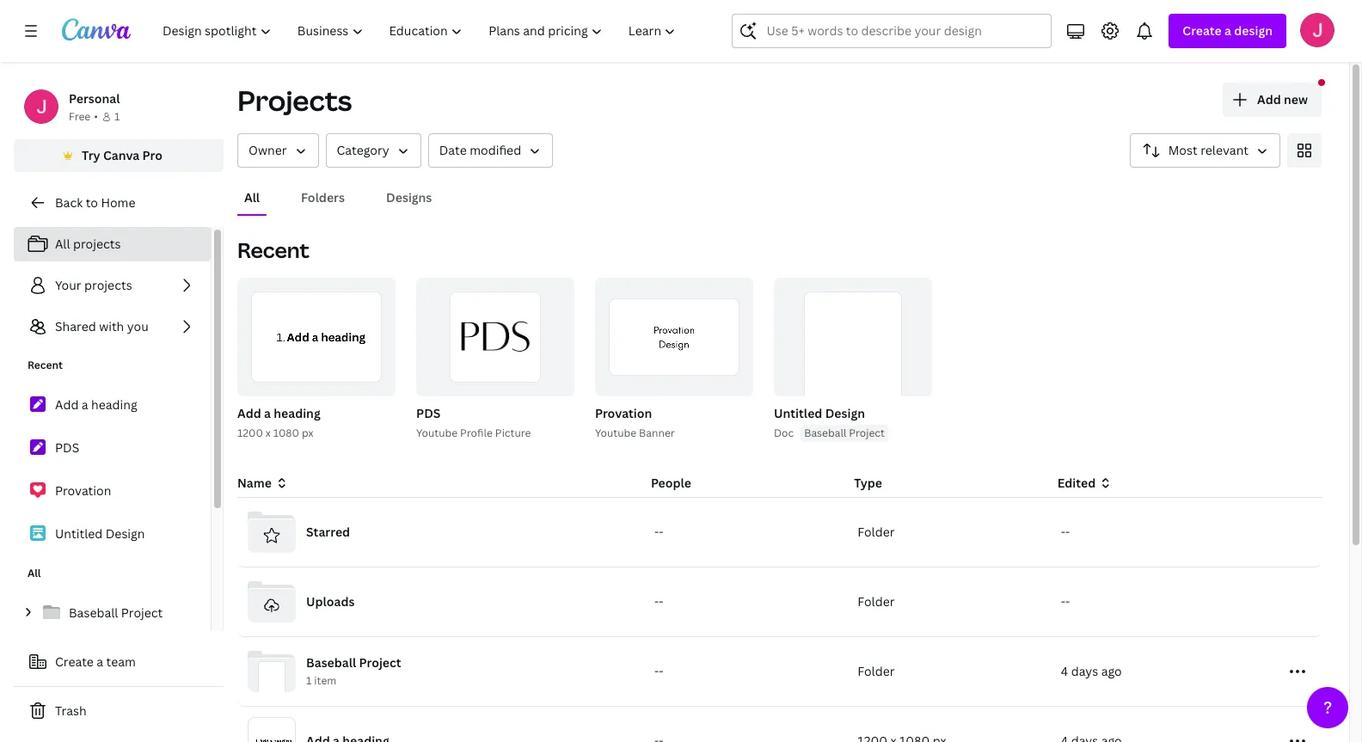 Task type: locate. For each thing, give the bounding box(es) containing it.
2 horizontal spatial 1
[[356, 377, 361, 389]]

provation inside provation youtube banner
[[595, 405, 652, 422]]

a inside create a design dropdown button
[[1225, 22, 1232, 39]]

2 vertical spatial project
[[359, 655, 401, 671]]

most
[[1169, 142, 1198, 158]]

recent
[[237, 236, 310, 264], [28, 358, 63, 372]]

0 horizontal spatial provation
[[55, 483, 111, 499]]

top level navigation element
[[151, 14, 691, 48]]

2 vertical spatial baseball
[[306, 655, 356, 671]]

create a design button
[[1169, 14, 1287, 48]]

add a heading button
[[237, 403, 321, 425]]

1 vertical spatial 1
[[356, 377, 361, 389]]

a inside add a heading 1200 x 1080 px
[[264, 405, 271, 422]]

heading
[[91, 397, 137, 413], [274, 405, 321, 422]]

--
[[655, 524, 664, 540], [1061, 524, 1070, 540], [655, 594, 664, 610], [1061, 594, 1070, 610], [655, 663, 664, 680]]

a up x
[[264, 405, 271, 422]]

baseball down 'untitled design' button
[[804, 426, 847, 440]]

youtube down provation 'button'
[[595, 426, 637, 440]]

add left new on the right top of the page
[[1258, 91, 1281, 108]]

untitled design inside list
[[55, 526, 145, 542]]

0 horizontal spatial design
[[106, 526, 145, 542]]

heading up pds 'link'
[[91, 397, 137, 413]]

provation
[[595, 405, 652, 422], [55, 483, 111, 499]]

2 list from the top
[[14, 387, 211, 552]]

1 vertical spatial folder
[[858, 594, 895, 610]]

add a heading link
[[14, 387, 211, 423]]

1 vertical spatial all
[[55, 236, 70, 252]]

baseball
[[804, 426, 847, 440], [69, 605, 118, 621], [306, 655, 356, 671]]

youtube
[[416, 426, 458, 440], [595, 426, 637, 440]]

1 horizontal spatial project
[[359, 655, 401, 671]]

all
[[244, 189, 260, 206], [55, 236, 70, 252], [28, 566, 41, 581]]

baseball project
[[804, 426, 885, 440], [69, 605, 163, 621]]

design inside button
[[825, 405, 865, 422]]

all projects link
[[14, 227, 211, 262]]

untitled design
[[774, 405, 865, 422], [55, 526, 145, 542]]

projects right your
[[84, 277, 132, 293]]

1 horizontal spatial youtube
[[595, 426, 637, 440]]

create inside dropdown button
[[1183, 22, 1222, 39]]

0 vertical spatial baseball
[[804, 426, 847, 440]]

add
[[1258, 91, 1281, 108], [55, 397, 79, 413], [237, 405, 261, 422]]

1 horizontal spatial add
[[237, 405, 261, 422]]

baseball inside baseball project 1 item
[[306, 655, 356, 671]]

project
[[849, 426, 885, 440], [121, 605, 163, 621], [359, 655, 401, 671]]

1 left 'item'
[[306, 674, 312, 689]]

1 inside baseball project 1 item
[[306, 674, 312, 689]]

baseball project 1 item
[[306, 655, 401, 689]]

1 youtube from the left
[[416, 426, 458, 440]]

trash
[[55, 703, 87, 719]]

recent down the shared
[[28, 358, 63, 372]]

banner
[[639, 426, 675, 440]]

youtube down pds button
[[416, 426, 458, 440]]

1 vertical spatial list
[[14, 387, 211, 552]]

1 horizontal spatial pds
[[416, 405, 441, 422]]

projects down back to home
[[73, 236, 121, 252]]

Search search field
[[767, 15, 1018, 47]]

x
[[266, 426, 271, 440]]

untitled
[[774, 405, 823, 422], [55, 526, 103, 542]]

your
[[55, 277, 81, 293]]

james peterson image
[[1301, 13, 1335, 47]]

0 vertical spatial design
[[825, 405, 865, 422]]

1 horizontal spatial baseball project
[[804, 426, 885, 440]]

try
[[82, 147, 100, 163]]

pds inside 'link'
[[55, 440, 79, 456]]

1 horizontal spatial all
[[55, 236, 70, 252]]

pds youtube profile picture
[[416, 405, 531, 440]]

folder
[[858, 524, 895, 540], [858, 594, 895, 610], [858, 663, 895, 680]]

a
[[1225, 22, 1232, 39], [82, 397, 88, 413], [264, 405, 271, 422], [97, 654, 103, 670]]

design up baseball project button in the right bottom of the page
[[825, 405, 865, 422]]

edited button
[[1058, 474, 1247, 493]]

provation for provation youtube banner
[[595, 405, 652, 422]]

0 horizontal spatial heading
[[91, 397, 137, 413]]

0 vertical spatial baseball project
[[804, 426, 885, 440]]

0 horizontal spatial create
[[55, 654, 94, 670]]

1
[[114, 109, 120, 124], [356, 377, 361, 389], [306, 674, 312, 689]]

youtube inside pds youtube profile picture
[[416, 426, 458, 440]]

1 list from the top
[[14, 227, 211, 344]]

0 vertical spatial project
[[849, 426, 885, 440]]

provation down pds 'link'
[[55, 483, 111, 499]]

0 vertical spatial untitled
[[774, 405, 823, 422]]

category
[[337, 142, 389, 158]]

item
[[314, 674, 337, 689]]

untitled design link
[[14, 516, 211, 552]]

1 horizontal spatial baseball
[[306, 655, 356, 671]]

starred
[[306, 524, 350, 540]]

pds inside pds youtube profile picture
[[416, 405, 441, 422]]

all inside button
[[244, 189, 260, 206]]

baseball project down 'untitled design' button
[[804, 426, 885, 440]]

1 horizontal spatial untitled
[[774, 405, 823, 422]]

baseball project button
[[801, 425, 889, 442]]

1 vertical spatial baseball
[[69, 605, 118, 621]]

1 vertical spatial project
[[121, 605, 163, 621]]

provation up 'banner'
[[595, 405, 652, 422]]

2 horizontal spatial all
[[244, 189, 260, 206]]

projects inside "link"
[[84, 277, 132, 293]]

youtube for provation
[[595, 426, 637, 440]]

a inside create a team button
[[97, 654, 103, 670]]

0 horizontal spatial untitled
[[55, 526, 103, 542]]

untitled up doc
[[774, 405, 823, 422]]

untitled down the provation link
[[55, 526, 103, 542]]

pds link
[[14, 430, 211, 466]]

0 vertical spatial provation
[[595, 405, 652, 422]]

2 vertical spatial all
[[28, 566, 41, 581]]

add a heading 1200 x 1080 px
[[237, 405, 321, 440]]

2 horizontal spatial add
[[1258, 91, 1281, 108]]

create left team
[[55, 654, 94, 670]]

1 horizontal spatial untitled design
[[774, 405, 865, 422]]

heading for add a heading 1200 x 1080 px
[[274, 405, 321, 422]]

add up 1200
[[237, 405, 261, 422]]

baseball inside baseball project button
[[804, 426, 847, 440]]

baseball up 'item'
[[306, 655, 356, 671]]

px
[[302, 426, 314, 440]]

2 vertical spatial folder
[[858, 663, 895, 680]]

list containing add a heading
[[14, 387, 211, 552]]

1 right •
[[114, 109, 120, 124]]

Owner button
[[237, 133, 319, 168]]

designs button
[[379, 182, 439, 214]]

0 horizontal spatial youtube
[[416, 426, 458, 440]]

2 horizontal spatial project
[[849, 426, 885, 440]]

a for add a heading 1200 x 1080 px
[[264, 405, 271, 422]]

1 horizontal spatial provation
[[595, 405, 652, 422]]

0 vertical spatial list
[[14, 227, 211, 344]]

0 vertical spatial all
[[244, 189, 260, 206]]

1080
[[273, 426, 299, 440]]

1 vertical spatial recent
[[28, 358, 63, 372]]

1 horizontal spatial heading
[[274, 405, 321, 422]]

relevant
[[1201, 142, 1249, 158]]

None search field
[[732, 14, 1052, 48]]

0 vertical spatial pds
[[416, 405, 441, 422]]

create a team button
[[14, 645, 224, 680]]

1 vertical spatial untitled
[[55, 526, 103, 542]]

youtube inside provation youtube banner
[[595, 426, 637, 440]]

try canva pro
[[82, 147, 163, 163]]

add up pds 'link'
[[55, 397, 79, 413]]

2 horizontal spatial baseball
[[804, 426, 847, 440]]

1 left of
[[356, 377, 361, 389]]

a for create a design
[[1225, 22, 1232, 39]]

2 folder from the top
[[858, 594, 895, 610]]

1 vertical spatial pds
[[55, 440, 79, 456]]

create inside button
[[55, 654, 94, 670]]

back to home link
[[14, 186, 224, 220]]

untitled design button
[[774, 403, 865, 425]]

0 horizontal spatial baseball project
[[69, 605, 163, 621]]

1 horizontal spatial design
[[825, 405, 865, 422]]

2 vertical spatial 1
[[306, 674, 312, 689]]

1 horizontal spatial 1
[[306, 674, 312, 689]]

new
[[1284, 91, 1308, 108]]

a inside add a heading link
[[82, 397, 88, 413]]

Sort by button
[[1130, 133, 1281, 168]]

0 horizontal spatial baseball
[[69, 605, 118, 621]]

pds
[[416, 405, 441, 422], [55, 440, 79, 456]]

baseball project inside button
[[804, 426, 885, 440]]

0 horizontal spatial untitled design
[[55, 526, 145, 542]]

1 vertical spatial create
[[55, 654, 94, 670]]

heading up 'px'
[[274, 405, 321, 422]]

add new
[[1258, 91, 1308, 108]]

add inside add a heading 1200 x 1080 px
[[237, 405, 261, 422]]

4 days ago
[[1061, 663, 1122, 680]]

3 folder from the top
[[858, 663, 895, 680]]

create left design
[[1183, 22, 1222, 39]]

a up pds 'link'
[[82, 397, 88, 413]]

0 vertical spatial projects
[[73, 236, 121, 252]]

baseball up create a team
[[69, 605, 118, 621]]

1 vertical spatial provation
[[55, 483, 111, 499]]

list
[[14, 227, 211, 344], [14, 387, 211, 552]]

0 vertical spatial create
[[1183, 22, 1222, 39]]

heading inside add a heading 1200 x 1080 px
[[274, 405, 321, 422]]

projects
[[237, 82, 352, 119]]

0 vertical spatial recent
[[237, 236, 310, 264]]

create
[[1183, 22, 1222, 39], [55, 654, 94, 670]]

projects for all projects
[[73, 236, 121, 252]]

a left design
[[1225, 22, 1232, 39]]

add inside 'dropdown button'
[[1258, 91, 1281, 108]]

2 youtube from the left
[[595, 426, 637, 440]]

0 vertical spatial untitled design
[[774, 405, 865, 422]]

recent down the all button
[[237, 236, 310, 264]]

trash link
[[14, 694, 224, 729]]

doc
[[774, 426, 794, 440]]

0 horizontal spatial recent
[[28, 358, 63, 372]]

1 vertical spatial projects
[[84, 277, 132, 293]]

untitled inside "untitled design" link
[[55, 526, 103, 542]]

type
[[854, 475, 883, 491]]

a left team
[[97, 654, 103, 670]]

baseball project up team
[[69, 605, 163, 621]]

untitled design down the provation link
[[55, 526, 145, 542]]

design down the provation link
[[106, 526, 145, 542]]

1 vertical spatial design
[[106, 526, 145, 542]]

0 vertical spatial folder
[[858, 524, 895, 540]]

0 horizontal spatial pds
[[55, 440, 79, 456]]

date modified
[[439, 142, 521, 158]]

1 vertical spatial untitled design
[[55, 526, 145, 542]]

-
[[655, 524, 659, 540], [659, 524, 664, 540], [1061, 524, 1066, 540], [1066, 524, 1070, 540], [655, 594, 659, 610], [659, 594, 664, 610], [1061, 594, 1066, 610], [1066, 594, 1070, 610], [655, 663, 659, 680], [659, 663, 664, 680]]

0 horizontal spatial add
[[55, 397, 79, 413]]

all button
[[237, 182, 267, 214]]

1 horizontal spatial create
[[1183, 22, 1222, 39]]

ago
[[1102, 663, 1122, 680]]

untitled design up baseball project button in the right bottom of the page
[[774, 405, 865, 422]]

0 horizontal spatial 1
[[114, 109, 120, 124]]

1 folder from the top
[[858, 524, 895, 540]]

add inside list
[[55, 397, 79, 413]]

0 vertical spatial 1
[[114, 109, 120, 124]]

design
[[825, 405, 865, 422], [106, 526, 145, 542]]

create for create a design
[[1183, 22, 1222, 39]]



Task type: vqa. For each thing, say whether or not it's contained in the screenshot.
Canva Assistant 'icon'
no



Task type: describe. For each thing, give the bounding box(es) containing it.
shared
[[55, 318, 96, 335]]

project inside button
[[849, 426, 885, 440]]

add for add new
[[1258, 91, 1281, 108]]

pds for pds youtube profile picture
[[416, 405, 441, 422]]

provation link
[[14, 473, 211, 509]]

folder for uploads
[[858, 594, 895, 610]]

1 for 1 of 2
[[356, 377, 361, 389]]

with
[[99, 318, 124, 335]]

1 vertical spatial baseball project
[[69, 605, 163, 621]]

you
[[127, 318, 149, 335]]

all for the all button
[[244, 189, 260, 206]]

all projects
[[55, 236, 121, 252]]

Category button
[[326, 133, 421, 168]]

your projects
[[55, 277, 132, 293]]

shared with you
[[55, 318, 149, 335]]

add new button
[[1223, 83, 1322, 117]]

home
[[101, 194, 135, 211]]

date
[[439, 142, 467, 158]]

name
[[237, 475, 272, 491]]

people
[[651, 475, 692, 491]]

pro
[[142, 147, 163, 163]]

4
[[1061, 663, 1069, 680]]

baseball inside baseball project link
[[69, 605, 118, 621]]

1200
[[237, 426, 263, 440]]

free •
[[69, 109, 98, 124]]

modified
[[470, 142, 521, 158]]

folders button
[[294, 182, 352, 214]]

uploads
[[306, 594, 355, 610]]

shared with you link
[[14, 310, 211, 344]]

picture
[[495, 426, 531, 440]]

a for create a team
[[97, 654, 103, 670]]

edited
[[1058, 475, 1096, 491]]

create for create a team
[[55, 654, 94, 670]]

create a team
[[55, 654, 136, 670]]

folders
[[301, 189, 345, 206]]

create a design
[[1183, 22, 1273, 39]]

0 horizontal spatial all
[[28, 566, 41, 581]]

provation youtube banner
[[595, 405, 675, 440]]

provation button
[[595, 403, 652, 425]]

design
[[1235, 22, 1273, 39]]

heading for add a heading
[[91, 397, 137, 413]]

1 horizontal spatial recent
[[237, 236, 310, 264]]

free
[[69, 109, 91, 124]]

your projects link
[[14, 268, 211, 303]]

of
[[363, 377, 376, 389]]

•
[[94, 109, 98, 124]]

back
[[55, 194, 83, 211]]

provation for provation
[[55, 483, 111, 499]]

0 horizontal spatial project
[[121, 605, 163, 621]]

owner
[[249, 142, 287, 158]]

try canva pro button
[[14, 139, 224, 172]]

untitled inside 'untitled design' button
[[774, 405, 823, 422]]

a for add a heading
[[82, 397, 88, 413]]

to
[[86, 194, 98, 211]]

list containing all projects
[[14, 227, 211, 344]]

personal
[[69, 90, 120, 107]]

projects for your projects
[[84, 277, 132, 293]]

baseball project link
[[14, 595, 211, 631]]

youtube for pds
[[416, 426, 458, 440]]

canva
[[103, 147, 140, 163]]

1 for 1
[[114, 109, 120, 124]]

profile
[[460, 426, 493, 440]]

team
[[106, 654, 136, 670]]

folder for starred
[[858, 524, 895, 540]]

pds for pds
[[55, 440, 79, 456]]

add a heading
[[55, 397, 137, 413]]

days
[[1072, 663, 1099, 680]]

all for all projects
[[55, 236, 70, 252]]

name button
[[237, 474, 289, 493]]

project inside baseball project 1 item
[[359, 655, 401, 671]]

pds button
[[416, 403, 441, 425]]

designs
[[386, 189, 432, 206]]

Date modified button
[[428, 133, 553, 168]]

most relevant
[[1169, 142, 1249, 158]]

add for add a heading
[[55, 397, 79, 413]]

2
[[379, 377, 384, 389]]

back to home
[[55, 194, 135, 211]]

1 of 2
[[356, 377, 384, 389]]



